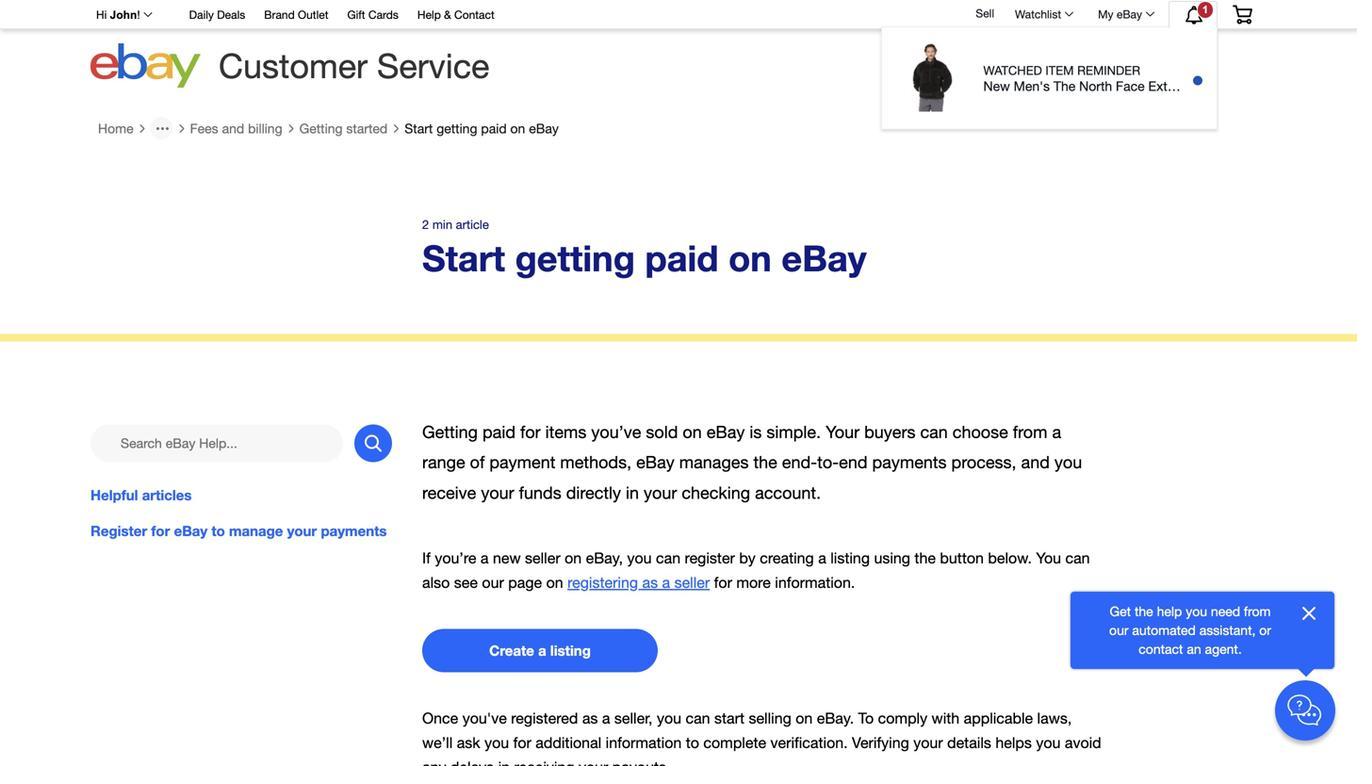 Task type: locate. For each thing, give the bounding box(es) containing it.
your down of
[[481, 483, 514, 503]]

ebay inside 2 min article start getting paid on ebay
[[782, 237, 867, 279]]

1 horizontal spatial in
[[626, 483, 639, 503]]

1 horizontal spatial to
[[686, 734, 699, 752]]

once
[[422, 710, 458, 727]]

item
[[1046, 63, 1074, 78]]

to left complete
[[686, 734, 699, 752]]

you
[[1036, 549, 1062, 567]]

1 vertical spatial as
[[582, 710, 598, 727]]

0 horizontal spatial in
[[498, 759, 510, 766]]

paid
[[481, 120, 507, 136], [645, 237, 719, 279], [483, 422, 516, 442]]

0 horizontal spatial listing
[[550, 642, 591, 659]]

1 vertical spatial from
[[1244, 604, 1271, 619]]

your shopping cart image
[[1232, 5, 1254, 24]]

0 horizontal spatial from
[[1013, 422, 1048, 442]]

1 vertical spatial and
[[1021, 453, 1050, 472]]

home link
[[98, 120, 133, 136]]

automated
[[1133, 623, 1196, 638]]

brand outlet link
[[264, 5, 329, 26]]

the inside get the help you need from our automated assistant, or contact an agent.
[[1135, 604, 1154, 619]]

you up "information"
[[657, 710, 682, 727]]

need
[[1211, 604, 1241, 619]]

0 vertical spatial payments
[[872, 453, 947, 472]]

1 horizontal spatial seller
[[675, 574, 710, 591]]

start right started
[[405, 120, 433, 136]]

0 vertical spatial getting
[[299, 120, 343, 136]]

our down 'get'
[[1110, 623, 1129, 638]]

daily
[[189, 8, 214, 21]]

1 vertical spatial start
[[422, 237, 505, 279]]

our
[[482, 574, 504, 591], [1110, 623, 1129, 638]]

my
[[1098, 8, 1114, 21]]

0 vertical spatial from
[[1013, 422, 1048, 442]]

in for delays
[[498, 759, 510, 766]]

1 vertical spatial in
[[498, 759, 510, 766]]

0 vertical spatial listing
[[831, 549, 870, 567]]

0 horizontal spatial the
[[754, 453, 778, 472]]

0 vertical spatial our
[[482, 574, 504, 591]]

1 vertical spatial seller
[[675, 574, 710, 591]]

seller inside 'if you're a new seller on ebay, you can register by creating a listing using the button below. you can also see our page on'
[[525, 549, 561, 567]]

brand
[[264, 8, 295, 21]]

get the help you need from our automated assistant, or contact an agent.
[[1110, 604, 1272, 657]]

for up receiving
[[513, 734, 532, 752]]

more
[[737, 574, 771, 591]]

getting left started
[[299, 120, 343, 136]]

help
[[1157, 604, 1182, 619]]

account.
[[755, 483, 821, 503]]

Search eBay Help... text field
[[90, 425, 343, 463]]

1 vertical spatial our
[[1110, 623, 1129, 638]]

0 horizontal spatial payments
[[321, 523, 387, 540]]

0 horizontal spatial getting
[[437, 120, 477, 136]]

2 vertical spatial paid
[[483, 422, 516, 442]]

gift
[[347, 8, 365, 21]]

0 vertical spatial and
[[222, 120, 244, 136]]

can left start
[[686, 710, 710, 727]]

any
[[422, 759, 446, 766]]

for
[[520, 422, 541, 442], [151, 523, 170, 540], [714, 574, 732, 591], [513, 734, 532, 752]]

0 vertical spatial seller
[[525, 549, 561, 567]]

getting for getting paid for items you've sold on ebay is simple. your buyers can choose from a range of payment methods, ebay manages the end-to-end payments process, and you receive your funds directly in your checking account.
[[422, 422, 478, 442]]

page
[[508, 574, 542, 591]]

!
[[137, 8, 140, 21]]

1 vertical spatial getting
[[515, 237, 635, 279]]

avoid
[[1065, 734, 1102, 752]]

you've
[[591, 422, 641, 442]]

getting up range
[[422, 422, 478, 442]]

for up payment
[[520, 422, 541, 442]]

1 horizontal spatial getting
[[515, 237, 635, 279]]

and
[[222, 120, 244, 136], [1021, 453, 1050, 472]]

1 vertical spatial the
[[915, 549, 936, 567]]

listing left using at the bottom of page
[[831, 549, 870, 567]]

start down the article at the top of page
[[422, 237, 505, 279]]

0 horizontal spatial seller
[[525, 549, 561, 567]]

2 horizontal spatial the
[[1135, 604, 1154, 619]]

cards
[[369, 8, 399, 21]]

the right using at the bottom of page
[[915, 549, 936, 567]]

the right 'get'
[[1135, 604, 1154, 619]]

1 horizontal spatial payments
[[872, 453, 947, 472]]

below.
[[988, 549, 1032, 567]]

your
[[826, 422, 860, 442]]

1 vertical spatial to
[[686, 734, 699, 752]]

0 vertical spatial to
[[211, 523, 225, 540]]

listing
[[831, 549, 870, 567], [550, 642, 591, 659]]

getting inside getting paid for items you've sold on ebay is simple. your buyers can choose from a range of payment methods, ebay manages the end-to-end payments process, and you receive your funds directly in your checking account.
[[422, 422, 478, 442]]

listing right create
[[550, 642, 591, 659]]

in right delays
[[498, 759, 510, 766]]

you right process,
[[1055, 453, 1082, 472]]

2 vertical spatial the
[[1135, 604, 1154, 619]]

register for ebay to manage your payments
[[90, 523, 387, 540]]

2
[[422, 217, 429, 232]]

from inside getting paid for items you've sold on ebay is simple. your buyers can choose from a range of payment methods, ebay manages the end-to-end payments process, and you receive your funds directly in your checking account.
[[1013, 422, 1048, 442]]

getting
[[437, 120, 477, 136], [515, 237, 635, 279]]

a
[[1053, 422, 1062, 442], [481, 549, 489, 567], [818, 549, 827, 567], [662, 574, 670, 591], [538, 642, 546, 659], [602, 710, 610, 727]]

register
[[685, 549, 735, 567]]

1 vertical spatial getting
[[422, 422, 478, 442]]

the down is
[[754, 453, 778, 472]]

0 horizontal spatial our
[[482, 574, 504, 591]]

a right create
[[538, 642, 546, 659]]

a left "seller,"
[[602, 710, 610, 727]]

registering as a seller for more information.
[[568, 574, 855, 591]]

watched
[[984, 63, 1042, 78]]

you inside get the help you need from our automated assistant, or contact an agent.
[[1186, 604, 1208, 619]]

an
[[1187, 642, 1202, 657]]

if
[[422, 549, 431, 567]]

for inside once you've registered as a seller, you can start selling on ebay. to comply with applicable laws, we'll ask you for additional information to complete verification. verifying your details helps you avoid any delays in receiving your payouts.
[[513, 734, 532, 752]]

as up additional
[[582, 710, 598, 727]]

1 vertical spatial paid
[[645, 237, 719, 279]]

1 horizontal spatial as
[[642, 574, 658, 591]]

0 horizontal spatial and
[[222, 120, 244, 136]]

you right help
[[1186, 604, 1208, 619]]

1 horizontal spatial listing
[[831, 549, 870, 567]]

you down laws,
[[1036, 734, 1061, 752]]

and right process,
[[1021, 453, 1050, 472]]

can
[[920, 422, 948, 442], [656, 549, 681, 567], [1066, 549, 1090, 567], [686, 710, 710, 727]]

1 horizontal spatial getting
[[422, 422, 478, 442]]

end-
[[782, 453, 817, 472]]

on inside 2 min article start getting paid on ebay
[[729, 237, 772, 279]]

1 vertical spatial payments
[[321, 523, 387, 540]]

buyers
[[865, 422, 916, 442]]

information.
[[775, 574, 855, 591]]

our right see at the bottom of the page
[[482, 574, 504, 591]]

payments
[[872, 453, 947, 472], [321, 523, 387, 540]]

start
[[405, 120, 433, 136], [422, 237, 505, 279]]

registering as a seller link
[[568, 574, 710, 591]]

1 horizontal spatial the
[[915, 549, 936, 567]]

registering
[[568, 574, 638, 591]]

range
[[422, 453, 465, 472]]

0 horizontal spatial as
[[582, 710, 598, 727]]

watchlist link
[[1005, 3, 1082, 25]]

1 vertical spatial listing
[[550, 642, 591, 659]]

from up or
[[1244, 604, 1271, 619]]

in inside getting paid for items you've sold on ebay is simple. your buyers can choose from a range of payment methods, ebay manages the end-to-end payments process, and you receive your funds directly in your checking account.
[[626, 483, 639, 503]]

payment
[[490, 453, 556, 472]]

for inside getting paid for items you've sold on ebay is simple. your buyers can choose from a range of payment methods, ebay manages the end-to-end payments process, and you receive your funds directly in your checking account.
[[520, 422, 541, 442]]

the
[[754, 453, 778, 472], [915, 549, 936, 567], [1135, 604, 1154, 619]]

helpful articles link
[[90, 485, 392, 506]]

0 vertical spatial in
[[626, 483, 639, 503]]

start getting paid on ebay main content
[[0, 109, 1357, 766]]

from inside get the help you need from our automated assistant, or contact an agent.
[[1244, 604, 1271, 619]]

get the help you need from our automated assistant, or contact an agent. tooltip
[[1101, 602, 1280, 659]]

helps
[[996, 734, 1032, 752]]

1 horizontal spatial from
[[1244, 604, 1271, 619]]

a inside create a listing link
[[538, 642, 546, 659]]

and inside getting paid for items you've sold on ebay is simple. your buyers can choose from a range of payment methods, ebay manages the end-to-end payments process, and you receive your funds directly in your checking account.
[[1021, 453, 1050, 472]]

a right choose
[[1053, 422, 1062, 442]]

contact
[[1139, 642, 1184, 657]]

create a listing
[[489, 642, 591, 659]]

sell link
[[968, 7, 1003, 20]]

from right choose
[[1013, 422, 1048, 442]]

getting started
[[299, 120, 388, 136]]

2 min article start getting paid on ebay
[[422, 217, 867, 279]]

listing inside 'if you're a new seller on ebay, you can register by creating a listing using the button below. you can also see our page on'
[[831, 549, 870, 567]]

getting
[[299, 120, 343, 136], [422, 422, 478, 442]]

your down additional
[[579, 759, 608, 766]]

ebay inside account 'navigation'
[[1117, 8, 1143, 21]]

in right directly
[[626, 483, 639, 503]]

hi john !
[[96, 8, 140, 21]]

daily deals
[[189, 8, 245, 21]]

from
[[1013, 422, 1048, 442], [1244, 604, 1271, 619]]

on inside getting paid for items you've sold on ebay is simple. your buyers can choose from a range of payment methods, ebay manages the end-to-end payments process, and you receive your funds directly in your checking account.
[[683, 422, 702, 442]]

paid inside getting paid for items you've sold on ebay is simple. your buyers can choose from a range of payment methods, ebay manages the end-to-end payments process, and you receive your funds directly in your checking account.
[[483, 422, 516, 442]]

0 vertical spatial the
[[754, 453, 778, 472]]

the inside getting paid for items you've sold on ebay is simple. your buyers can choose from a range of payment methods, ebay manages the end-to-end payments process, and you receive your funds directly in your checking account.
[[754, 453, 778, 472]]

a left new
[[481, 549, 489, 567]]

you inside getting paid for items you've sold on ebay is simple. your buyers can choose from a range of payment methods, ebay manages the end-to-end payments process, and you receive your funds directly in your checking account.
[[1055, 453, 1082, 472]]

customer service banner
[[86, 0, 1267, 130]]

and right fees
[[222, 120, 244, 136]]

on
[[510, 120, 525, 136], [729, 237, 772, 279], [683, 422, 702, 442], [565, 549, 582, 567], [546, 574, 563, 591], [796, 710, 813, 727]]

seller down register
[[675, 574, 710, 591]]

in inside once you've registered as a seller, you can start selling on ebay. to comply with applicable laws, we'll ask you for additional information to complete verification. verifying your details helps you avoid any delays in receiving your payouts.
[[498, 759, 510, 766]]

seller up page
[[525, 549, 561, 567]]

as
[[642, 574, 658, 591], [582, 710, 598, 727]]

to
[[211, 523, 225, 540], [686, 734, 699, 752]]

0 horizontal spatial getting
[[299, 120, 343, 136]]

ebay
[[1117, 8, 1143, 21], [529, 120, 559, 136], [782, 237, 867, 279], [707, 422, 745, 442], [636, 453, 675, 472], [174, 523, 208, 540]]

can right buyers on the bottom right of page
[[920, 422, 948, 442]]

as right registering
[[642, 574, 658, 591]]

1 horizontal spatial our
[[1110, 623, 1129, 638]]

delays
[[451, 759, 494, 766]]

you
[[1055, 453, 1082, 472], [627, 549, 652, 567], [1186, 604, 1208, 619], [657, 710, 682, 727], [485, 734, 509, 752], [1036, 734, 1061, 752]]

payouts.
[[613, 759, 671, 766]]

you up registering as a seller link
[[627, 549, 652, 567]]

registered
[[511, 710, 578, 727]]

simple.
[[767, 422, 821, 442]]

to inside once you've registered as a seller, you can start selling on ebay. to comply with applicable laws, we'll ask you for additional information to complete verification. verifying your details helps you avoid any delays in receiving your payouts.
[[686, 734, 699, 752]]

to left manage
[[211, 523, 225, 540]]

1 horizontal spatial and
[[1021, 453, 1050, 472]]

the inside 'if you're a new seller on ebay, you can register by creating a listing using the button below. you can also see our page on'
[[915, 549, 936, 567]]



Task type: vqa. For each thing, say whether or not it's contained in the screenshot.
a
yes



Task type: describe. For each thing, give the bounding box(es) containing it.
getting inside 2 min article start getting paid on ebay
[[515, 237, 635, 279]]

end
[[839, 453, 868, 472]]

a up information.
[[818, 549, 827, 567]]

getting paid for items you've sold on ebay is simple. your buyers can choose from a range of payment methods, ebay manages the end-to-end payments process, and you receive your funds directly in your checking account.
[[422, 422, 1082, 503]]

watched item reminder
[[984, 63, 1141, 78]]

customer service
[[219, 46, 490, 85]]

verification.
[[771, 734, 848, 752]]

you've
[[463, 710, 507, 727]]

1 button
[[1169, 1, 1218, 27]]

0 vertical spatial as
[[642, 574, 658, 591]]

with
[[932, 710, 960, 727]]

get
[[1110, 604, 1131, 619]]

details
[[947, 734, 992, 752]]

min
[[433, 217, 453, 232]]

fees
[[190, 120, 218, 136]]

a inside getting paid for items you've sold on ebay is simple. your buyers can choose from a range of payment methods, ebay manages the end-to-end payments process, and you receive your funds directly in your checking account.
[[1053, 422, 1062, 442]]

receive
[[422, 483, 476, 503]]

ebay.
[[817, 710, 854, 727]]

your down the 'with'
[[914, 734, 943, 752]]

directly
[[566, 483, 621, 503]]

a right registering
[[662, 574, 670, 591]]

account navigation
[[86, 0, 1267, 130]]

can right you
[[1066, 549, 1090, 567]]

as inside once you've registered as a seller, you can start selling on ebay. to comply with applicable laws, we'll ask you for additional information to complete verification. verifying your details helps you avoid any delays in receiving your payouts.
[[582, 710, 598, 727]]

outlet
[[298, 8, 329, 21]]

contact
[[454, 8, 495, 21]]

deals
[[217, 8, 245, 21]]

fees and billing
[[190, 120, 282, 136]]

you're
[[435, 549, 477, 567]]

getting for getting started
[[299, 120, 343, 136]]

watched item reminder link
[[884, 29, 1216, 129]]

helpful
[[90, 487, 138, 504]]

manage
[[229, 523, 283, 540]]

can up registering as a seller link
[[656, 549, 681, 567]]

our inside get the help you need from our automated assistant, or contact an agent.
[[1110, 623, 1129, 638]]

information
[[606, 734, 682, 752]]

customer
[[219, 46, 368, 85]]

you down you've
[[485, 734, 509, 752]]

your right manage
[[287, 523, 317, 540]]

items
[[546, 422, 587, 442]]

manages
[[679, 453, 749, 472]]

agent.
[[1205, 642, 1242, 657]]

choose
[[953, 422, 1009, 442]]

paid inside 2 min article start getting paid on ebay
[[645, 237, 719, 279]]

payments inside getting paid for items you've sold on ebay is simple. your buyers can choose from a range of payment methods, ebay manages the end-to-end payments process, and you receive your funds directly in your checking account.
[[872, 453, 947, 472]]

if you're a new seller on ebay, you can register by creating a listing using the button below. you can also see our page on
[[422, 549, 1090, 591]]

&
[[444, 8, 451, 21]]

to-
[[817, 453, 839, 472]]

seller,
[[615, 710, 653, 727]]

help & contact link
[[418, 5, 495, 26]]

can inside getting paid for items you've sold on ebay is simple. your buyers can choose from a range of payment methods, ebay manages the end-to-end payments process, and you receive your funds directly in your checking account.
[[920, 422, 948, 442]]

start
[[715, 710, 745, 727]]

once you've registered as a seller, you can start selling on ebay. to comply with applicable laws, we'll ask you for additional information to complete verification. verifying your details helps you avoid any delays in receiving your payouts.
[[422, 710, 1102, 766]]

create
[[489, 642, 534, 659]]

button
[[940, 549, 984, 567]]

start getting paid on ebay
[[405, 120, 559, 136]]

receiving
[[514, 759, 575, 766]]

can inside once you've registered as a seller, you can start selling on ebay. to comply with applicable laws, we'll ask you for additional information to complete verification. verifying your details helps you avoid any delays in receiving your payouts.
[[686, 710, 710, 727]]

creating
[[760, 549, 814, 567]]

also
[[422, 574, 450, 591]]

for down articles in the left of the page
[[151, 523, 170, 540]]

our inside 'if you're a new seller on ebay, you can register by creating a listing using the button below. you can also see our page on'
[[482, 574, 504, 591]]

you inside 'if you're a new seller on ebay, you can register by creating a listing using the button below. you can also see our page on'
[[627, 549, 652, 567]]

by
[[739, 549, 756, 567]]

in for directly
[[626, 483, 639, 503]]

create a listing link
[[422, 629, 658, 673]]

on inside once you've registered as a seller, you can start selling on ebay. to comply with applicable laws, we'll ask you for additional information to complete verification. verifying your details helps you avoid any delays in receiving your payouts.
[[796, 710, 813, 727]]

complete
[[704, 734, 767, 752]]

my ebay
[[1098, 8, 1143, 21]]

my ebay link
[[1088, 3, 1163, 25]]

help & contact
[[418, 8, 495, 21]]

fees and billing link
[[190, 120, 282, 136]]

john
[[110, 8, 137, 21]]

checking
[[682, 483, 750, 503]]

new
[[493, 549, 521, 567]]

your left checking
[[644, 483, 677, 503]]

assistant,
[[1200, 623, 1256, 638]]

ask
[[457, 734, 480, 752]]

process,
[[952, 453, 1017, 472]]

service
[[377, 46, 490, 85]]

see
[[454, 574, 478, 591]]

laws,
[[1037, 710, 1072, 727]]

a inside once you've registered as a seller, you can start selling on ebay. to comply with applicable laws, we'll ask you for additional information to complete verification. verifying your details helps you avoid any delays in receiving your payouts.
[[602, 710, 610, 727]]

funds
[[519, 483, 562, 503]]

getting started link
[[299, 120, 388, 136]]

0 horizontal spatial to
[[211, 523, 225, 540]]

0 vertical spatial getting
[[437, 120, 477, 136]]

article
[[456, 217, 489, 232]]

start getting paid on ebay link
[[405, 120, 559, 136]]

0 vertical spatial paid
[[481, 120, 507, 136]]

methods,
[[560, 453, 632, 472]]

to
[[858, 710, 874, 727]]

gift cards
[[347, 8, 399, 21]]

start inside 2 min article start getting paid on ebay
[[422, 237, 505, 279]]

verifying
[[852, 734, 910, 752]]

daily deals link
[[189, 5, 245, 26]]

for down register
[[714, 574, 732, 591]]

of
[[470, 453, 485, 472]]

additional
[[536, 734, 602, 752]]

comply
[[878, 710, 928, 727]]

0 vertical spatial start
[[405, 120, 433, 136]]

watchlist
[[1015, 8, 1062, 21]]

1
[[1203, 4, 1209, 16]]

register for ebay to manage your payments link
[[90, 521, 392, 542]]

ebay,
[[586, 549, 623, 567]]

selling
[[749, 710, 792, 727]]

home
[[98, 120, 133, 136]]



